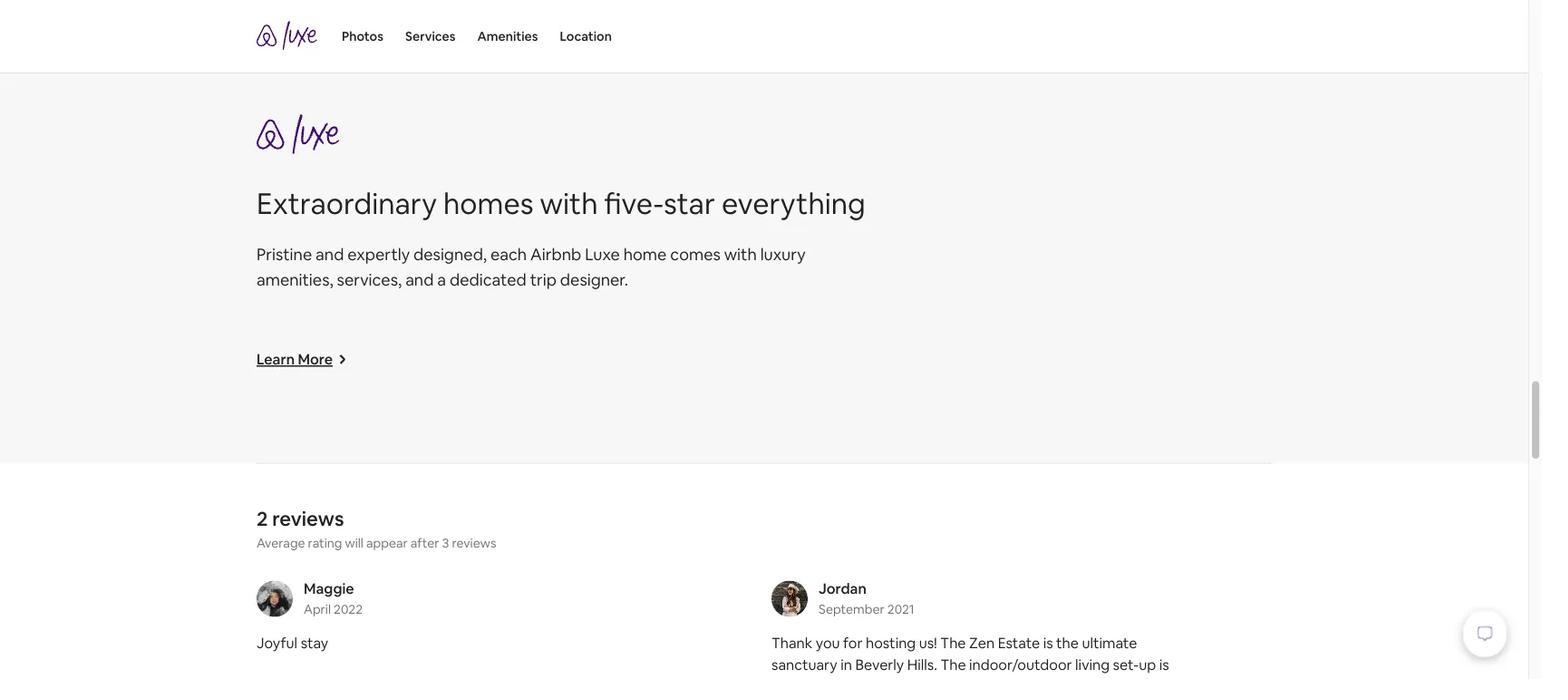 Task type: locate. For each thing, give the bounding box(es) containing it.
joyful stay
[[257, 634, 328, 652]]

estate
[[998, 634, 1040, 652]]

with up the 'airbnb'
[[540, 184, 598, 222]]

reviews up "rating"
[[272, 506, 344, 532]]

a down designed,
[[437, 269, 446, 290]]

beverly
[[856, 655, 904, 674]]

1 horizontal spatial a
[[1005, 677, 1013, 679]]

1 horizontal spatial for
[[983, 677, 1002, 679]]

a
[[437, 269, 446, 290], [1005, 677, 1013, 679]]

jordan image
[[772, 581, 808, 617], [772, 581, 808, 617]]

and inside thank you for hosting us! the zen estate is the ultimate sanctuary in beverly hills. the indoor/outdoor living set-up is beautiful, functional and makes for a great stay. the host
[[908, 677, 933, 679]]

2021
[[888, 601, 915, 617]]

airbnb luxe image up the extraordinary
[[257, 114, 344, 154]]

for
[[843, 634, 863, 652], [983, 677, 1002, 679]]

ultimate
[[1082, 634, 1138, 652]]

jordan september 2021
[[819, 579, 915, 617]]

home
[[624, 243, 667, 265]]

0 horizontal spatial reviews
[[272, 506, 344, 532]]

photos button
[[342, 0, 384, 73]]

comes
[[670, 243, 721, 265]]

for down 'indoor/outdoor'
[[983, 677, 1002, 679]]

reviews
[[272, 506, 344, 532], [452, 534, 496, 551]]

0 vertical spatial with
[[540, 184, 598, 222]]

the right 'us!'
[[941, 634, 966, 652]]

maggie image
[[257, 581, 293, 617]]

1 vertical spatial with
[[724, 243, 757, 265]]

a inside pristine and expertly designed, each airbnb luxe home comes with luxury amenities, services, and a dedicated trip designer.
[[437, 269, 446, 290]]

0 horizontal spatial and
[[316, 243, 344, 265]]

reviews right 3
[[452, 534, 496, 551]]

0 horizontal spatial with
[[540, 184, 598, 222]]

0 vertical spatial the
[[941, 634, 966, 652]]

set-
[[1113, 655, 1139, 674]]

1 vertical spatial reviews
[[452, 534, 496, 551]]

photos
[[342, 28, 384, 44]]

1 vertical spatial a
[[1005, 677, 1013, 679]]

luxury
[[761, 243, 806, 265]]

list
[[249, 579, 1280, 679]]

0 horizontal spatial for
[[843, 634, 863, 652]]

luxe
[[585, 243, 620, 265]]

thank
[[772, 634, 813, 652]]

april
[[304, 601, 331, 617]]

for up in
[[843, 634, 863, 652]]

0 vertical spatial a
[[437, 269, 446, 290]]

and up amenities,
[[316, 243, 344, 265]]

2 vertical spatial and
[[908, 677, 933, 679]]

0 horizontal spatial is
[[1043, 634, 1053, 652]]

1 vertical spatial is
[[1160, 655, 1170, 674]]

0 horizontal spatial a
[[437, 269, 446, 290]]

the down living
[[1089, 677, 1114, 679]]

is left the
[[1043, 634, 1053, 652]]

joyful
[[257, 634, 298, 652]]

airbnb luxe image
[[257, 21, 320, 50], [257, 114, 344, 154]]

with
[[540, 184, 598, 222], [724, 243, 757, 265]]

expertly
[[348, 243, 410, 265]]

and
[[316, 243, 344, 265], [406, 269, 434, 290], [908, 677, 933, 679]]

is
[[1043, 634, 1053, 652], [1160, 655, 1170, 674]]

and down hills.
[[908, 677, 933, 679]]

1 horizontal spatial is
[[1160, 655, 1170, 674]]

learn more
[[257, 350, 333, 368]]

everything
[[722, 184, 866, 222]]

stay
[[301, 634, 328, 652]]

3
[[442, 534, 449, 551]]

the up "makes" on the right of the page
[[941, 655, 966, 674]]

more
[[298, 350, 333, 368]]

a down 'indoor/outdoor'
[[1005, 677, 1013, 679]]

1 horizontal spatial and
[[406, 269, 434, 290]]

rating
[[308, 534, 342, 551]]

designer.
[[560, 269, 628, 290]]

is right up
[[1160, 655, 1170, 674]]

functional
[[838, 677, 905, 679]]

services,
[[337, 269, 402, 290]]

trip
[[530, 269, 557, 290]]

airbnb luxe image left photos
[[257, 21, 320, 50]]

with left luxury in the top of the page
[[724, 243, 757, 265]]

location
[[560, 28, 612, 44]]

the
[[1057, 634, 1079, 652]]

average
[[257, 534, 305, 551]]

star
[[664, 184, 715, 222]]

1 vertical spatial airbnb luxe image
[[257, 114, 344, 154]]

and down designed,
[[406, 269, 434, 290]]

the
[[941, 634, 966, 652], [941, 655, 966, 674], [1089, 677, 1114, 679]]

1 horizontal spatial with
[[724, 243, 757, 265]]

will
[[345, 534, 364, 551]]

0 vertical spatial and
[[316, 243, 344, 265]]

0 vertical spatial airbnb luxe image
[[257, 21, 320, 50]]

pristine and expertly designed, each airbnb luxe home comes with luxury amenities, services, and a dedicated trip designer.
[[257, 243, 806, 290]]

living
[[1076, 655, 1110, 674]]

2 horizontal spatial and
[[908, 677, 933, 679]]

extraordinary homes with five-star everything
[[257, 184, 866, 222]]



Task type: describe. For each thing, give the bounding box(es) containing it.
homes
[[443, 184, 534, 222]]

jordan
[[819, 579, 867, 598]]

maggie image
[[257, 581, 293, 617]]

1 airbnb luxe image from the top
[[257, 21, 320, 50]]

2 reviews average rating will appear after 3 reviews
[[257, 506, 496, 551]]

2
[[257, 506, 268, 532]]

hills.
[[908, 655, 938, 674]]

up
[[1139, 655, 1156, 674]]

with inside pristine and expertly designed, each airbnb luxe home comes with luxury amenities, services, and a dedicated trip designer.
[[724, 243, 757, 265]]

1 vertical spatial and
[[406, 269, 434, 290]]

hosting
[[866, 634, 916, 652]]

1 vertical spatial the
[[941, 655, 966, 674]]

location button
[[560, 0, 612, 73]]

five-
[[604, 184, 664, 222]]

indoor/outdoor
[[969, 655, 1072, 674]]

learn
[[257, 350, 295, 368]]

appear
[[366, 534, 408, 551]]

sanctuary
[[772, 655, 838, 674]]

services
[[405, 28, 456, 44]]

us!
[[919, 634, 938, 652]]

1 horizontal spatial reviews
[[452, 534, 496, 551]]

list containing maggie
[[249, 579, 1280, 679]]

designed,
[[414, 243, 487, 265]]

amenities
[[477, 28, 538, 44]]

0 vertical spatial reviews
[[272, 506, 344, 532]]

stay.
[[1056, 677, 1086, 679]]

services button
[[405, 0, 456, 73]]

september
[[819, 601, 885, 617]]

2 vertical spatial the
[[1089, 677, 1114, 679]]

thank you for hosting us! the zen estate is the ultimate sanctuary in beverly hills. the indoor/outdoor living set-up is beautiful, functional and makes for a great stay. the host 
[[772, 634, 1184, 679]]

each
[[491, 243, 527, 265]]

dedicated
[[450, 269, 527, 290]]

makes
[[936, 677, 980, 679]]

2 airbnb luxe image from the top
[[257, 114, 344, 154]]

great
[[1016, 677, 1052, 679]]

amenities,
[[257, 269, 333, 290]]

you
[[816, 634, 840, 652]]

0 vertical spatial for
[[843, 634, 863, 652]]

zen
[[969, 634, 995, 652]]

beautiful,
[[772, 677, 835, 679]]

extraordinary
[[257, 184, 437, 222]]

airbnb
[[531, 243, 582, 265]]

after
[[411, 534, 439, 551]]

host
[[1117, 677, 1147, 679]]

in
[[841, 655, 852, 674]]

amenities button
[[477, 0, 538, 73]]

maggie april 2022
[[304, 579, 363, 617]]

0 vertical spatial is
[[1043, 634, 1053, 652]]

learn more button
[[257, 350, 347, 368]]

pristine
[[257, 243, 312, 265]]

a inside thank you for hosting us! the zen estate is the ultimate sanctuary in beverly hills. the indoor/outdoor living set-up is beautiful, functional and makes for a great stay. the host
[[1005, 677, 1013, 679]]

maggie
[[304, 579, 354, 598]]

1 vertical spatial for
[[983, 677, 1002, 679]]

2022
[[334, 601, 363, 617]]



Task type: vqa. For each thing, say whether or not it's contained in the screenshot.
first the Airbnb Luxe image from the bottom of the page
yes



